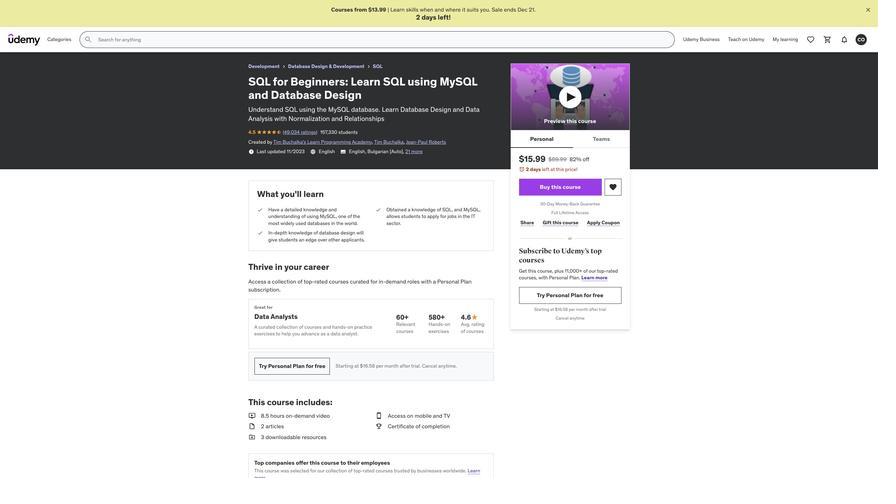 Task type: locate. For each thing, give the bounding box(es) containing it.
to left apply
[[422, 213, 426, 220]]

this right buy
[[552, 184, 562, 191]]

plan
[[461, 278, 472, 285], [571, 292, 583, 299], [293, 363, 305, 370]]

udemy image
[[8, 34, 40, 46]]

exercises inside 580+ hands-on exercises
[[429, 328, 449, 335]]

students inside in-depth knowledge of database design will give students an edge over other applicants.
[[279, 237, 298, 243]]

buy
[[540, 184, 551, 191]]

great
[[255, 305, 266, 310]]

in-
[[379, 278, 386, 285]]

small image left certificate
[[376, 423, 383, 431]]

xsmall image left last
[[249, 149, 254, 155]]

personal inside get this course, plus 11,000+ of our top-rated courses, with personal plan.
[[549, 275, 569, 281]]

design left &
[[312, 63, 328, 70]]

0 vertical spatial design
[[312, 63, 328, 70]]

$16.58 inside starting at $16.58 per month after trial cancel anytime
[[555, 307, 568, 312]]

you
[[292, 331, 300, 337]]

2 vertical spatial students
[[279, 237, 298, 243]]

the left it
[[463, 213, 470, 220]]

access up certificate
[[388, 413, 406, 420]]

tab list containing personal
[[511, 131, 630, 148]]

on inside great for data analysts a curated collection of courses and hands-on practice exercises to help you advance as a data analyst.
[[348, 324, 353, 330]]

cancel inside thrive in your career element
[[422, 363, 437, 370]]

small image up rating
[[471, 314, 478, 321]]

roberts
[[429, 139, 447, 145]]

learn right worldwide.
[[468, 468, 481, 474]]

1 vertical spatial our
[[318, 468, 325, 474]]

1 horizontal spatial learn more
[[582, 275, 608, 281]]

cancel left anytime
[[556, 316, 569, 321]]

0 vertical spatial mysql,
[[464, 206, 481, 213]]

courses down relevant at the bottom of page
[[397, 328, 414, 335]]

anytime.
[[439, 363, 457, 370]]

2 down skills
[[416, 13, 420, 22]]

2 up 3
[[261, 423, 264, 430]]

0 horizontal spatial tim
[[274, 139, 282, 145]]

students down "depth"
[[279, 237, 298, 243]]

starting down "courses,"
[[535, 307, 550, 312]]

for left the in-
[[371, 278, 378, 285]]

1 horizontal spatial demand
[[386, 278, 406, 285]]

articles
[[266, 423, 284, 430]]

trusted
[[394, 468, 410, 474]]

small image for 3 downloadable resources
[[249, 434, 256, 441]]

0 vertical spatial access
[[576, 210, 589, 215]]

downloadable
[[266, 434, 301, 441]]

rated inside access a collection of top-rated courses curated for in-demand roles with a personal plan subscription.
[[315, 278, 328, 285]]

in inside obtained a knowledge of sql, and mysql, allows students to apply for jobs in the it sector.
[[458, 213, 462, 220]]

xsmall image left have
[[257, 206, 263, 213]]

starting for starting at $16.58 per month after trial cancel anytime
[[535, 307, 550, 312]]

xsmall image left in-
[[257, 230, 263, 237]]

students up the created by tim buchalka's learn programming academy , tim buchalka , jean-paul roberts
[[339, 129, 358, 135]]

a right roles
[[433, 278, 436, 285]]

more down top
[[255, 475, 266, 479]]

1 vertical spatial learn more link
[[255, 468, 481, 479]]

for inside access a collection of top-rated courses curated for in-demand roles with a personal plan subscription.
[[371, 278, 378, 285]]

courses inside 60+ relevant courses
[[397, 328, 414, 335]]

1 vertical spatial rated
[[315, 278, 328, 285]]

11/2023
[[287, 148, 305, 155]]

0 vertical spatial free
[[593, 292, 604, 299]]

2 for 2 days left at this price!
[[526, 166, 529, 173]]

knowledge up databases
[[304, 206, 328, 213]]

1 vertical spatial days
[[530, 166, 541, 173]]

knowledge up the an
[[289, 230, 313, 236]]

exercises inside great for data analysts a curated collection of courses and hands-on practice exercises to help you advance as a data analyst.
[[255, 331, 275, 337]]

month for trial.
[[385, 363, 399, 370]]

gift
[[543, 220, 552, 226]]

after
[[590, 307, 599, 312], [400, 363, 410, 370]]

2 small image from the left
[[376, 412, 383, 420]]

our down top companies offer this course to their employees
[[318, 468, 325, 474]]

0 horizontal spatial days
[[422, 13, 437, 22]]

more inside learn more
[[255, 475, 266, 479]]

this
[[567, 118, 577, 125], [556, 166, 565, 173], [552, 184, 562, 191], [553, 220, 562, 226], [529, 268, 537, 274], [310, 460, 320, 467]]

knowledge for in-depth knowledge of database design will give students an edge over other applicants.
[[289, 230, 313, 236]]

82%
[[570, 156, 582, 163]]

0 vertical spatial data
[[466, 105, 480, 114]]

by up updated
[[267, 139, 272, 145]]

ratings)
[[301, 129, 318, 135]]

0 vertical spatial days
[[422, 13, 437, 22]]

1 horizontal spatial exercises
[[429, 328, 449, 335]]

knowledge
[[304, 206, 328, 213], [412, 206, 436, 213], [289, 230, 313, 236]]

trial
[[599, 307, 607, 312]]

collection
[[272, 278, 296, 285], [277, 324, 298, 330], [326, 468, 347, 474]]

curated right a
[[259, 324, 276, 330]]

a right obtained
[[408, 206, 411, 213]]

this inside get this course, plus 11,000+ of our top-rated courses, with personal plan.
[[529, 268, 537, 274]]

1 horizontal spatial mysql,
[[464, 206, 481, 213]]

1 horizontal spatial xsmall image
[[257, 206, 263, 213]]

this for gift
[[553, 220, 562, 226]]

other
[[329, 237, 340, 243]]

1 vertical spatial curated
[[259, 324, 276, 330]]

access inside access a collection of top-rated courses curated for in-demand roles with a personal plan subscription.
[[249, 278, 266, 285]]

personal right roles
[[438, 278, 460, 285]]

1 vertical spatial more
[[596, 275, 608, 281]]

month inside thrive in your career element
[[385, 363, 399, 370]]

1 horizontal spatial $16.58
[[555, 307, 568, 312]]

2 vertical spatial collection
[[326, 468, 347, 474]]

0 vertical spatial per
[[569, 307, 575, 312]]

0 horizontal spatial month
[[385, 363, 399, 370]]

0 vertical spatial try
[[537, 292, 545, 299]]

or
[[569, 236, 573, 241]]

career
[[304, 262, 329, 272]]

learning
[[781, 36, 799, 43]]

of inside access a collection of top-rated courses curated for in-demand roles with a personal plan subscription.
[[298, 278, 303, 285]]

2 vertical spatial access
[[388, 413, 406, 420]]

of right 11,000+
[[584, 268, 588, 274]]

try personal plan for free link inside thrive in your career element
[[255, 358, 330, 375]]

1 development from the left
[[249, 63, 280, 70]]

0 vertical spatial collection
[[272, 278, 296, 285]]

business
[[700, 36, 720, 43]]

this up 8.5
[[249, 397, 265, 408]]

0 vertical spatial rated
[[607, 268, 619, 274]]

personal down help
[[268, 363, 292, 370]]

small image for access
[[376, 412, 383, 420]]

0 horizontal spatial after
[[400, 363, 410, 370]]

sector.
[[387, 220, 402, 227]]

0 horizontal spatial with
[[275, 114, 287, 123]]

a inside have a detailed knowledge and understanding of using mysql, one of the most widely used databases in the world.
[[281, 206, 284, 213]]

left
[[543, 166, 550, 173]]

with inside get this course, plus 11,000+ of our top-rated courses, with personal plan.
[[539, 275, 548, 281]]

2 horizontal spatial in
[[458, 213, 462, 220]]

0 horizontal spatial data
[[255, 313, 269, 321]]

Search for anything text field
[[97, 34, 667, 46]]

after inside thrive in your career element
[[400, 363, 410, 370]]

created by tim buchalka's learn programming academy , tim buchalka , jean-paul roberts
[[249, 139, 447, 145]]

knowledge inside in-depth knowledge of database design will give students an edge over other applicants.
[[289, 230, 313, 236]]

mysql, inside have a detailed knowledge and understanding of using mysql, one of the most widely used databases in the world.
[[320, 213, 337, 220]]

1 horizontal spatial per
[[569, 307, 575, 312]]

students inside obtained a knowledge of sql, and mysql, allows students to apply for jobs in the it sector.
[[402, 213, 421, 220]]

1 vertical spatial in
[[332, 220, 335, 227]]

after inside starting at $16.58 per month after trial cancel anytime
[[590, 307, 599, 312]]

after left trial
[[590, 307, 599, 312]]

0 horizontal spatial exercises
[[255, 331, 275, 337]]

learn more link down employees
[[255, 468, 481, 479]]

detailed
[[285, 206, 302, 213]]

on up analyst.
[[348, 324, 353, 330]]

1 vertical spatial mysql,
[[320, 213, 337, 220]]

on left mobile
[[407, 413, 414, 420]]

0 horizontal spatial top-
[[304, 278, 315, 285]]

1 small image from the left
[[249, 412, 256, 420]]

resources
[[302, 434, 327, 441]]

database.
[[351, 105, 381, 114]]

month inside starting at $16.58 per month after trial cancel anytime
[[577, 307, 589, 312]]

learn more link for subscribe to udemy's top courses
[[582, 275, 608, 281]]

in
[[458, 213, 462, 220], [332, 220, 335, 227], [275, 262, 283, 272]]

the down the one
[[337, 220, 344, 227]]

0 horizontal spatial our
[[318, 468, 325, 474]]

0 vertical spatial top-
[[598, 268, 607, 274]]

$15.99
[[519, 154, 546, 165]]

1 vertical spatial using
[[299, 105, 316, 114]]

demand left roles
[[386, 278, 406, 285]]

world.
[[345, 220, 358, 227]]

database
[[288, 63, 311, 70], [271, 88, 322, 102], [401, 105, 429, 114]]

tab list
[[511, 131, 630, 148]]

free down as
[[315, 363, 326, 370]]

with up (49,034
[[275, 114, 287, 123]]

small image
[[249, 412, 256, 420], [376, 412, 383, 420]]

0 vertical spatial in
[[458, 213, 462, 220]]

learn right database.
[[382, 105, 399, 114]]

1 horizontal spatial learn more link
[[582, 275, 608, 281]]

sql,
[[443, 206, 453, 213]]

2 vertical spatial design
[[431, 105, 452, 114]]

with right roles
[[421, 278, 432, 285]]

course down companies
[[265, 468, 280, 474]]

in-
[[269, 230, 275, 236]]

1 horizontal spatial with
[[421, 278, 432, 285]]

0 horizontal spatial in
[[275, 262, 283, 272]]

per inside starting at $16.58 per month after trial cancel anytime
[[569, 307, 575, 312]]

udemy left business
[[684, 36, 699, 43]]

courses inside subscribe to udemy's top courses
[[519, 256, 545, 265]]

after for trial
[[590, 307, 599, 312]]

1 horizontal spatial curated
[[350, 278, 369, 285]]

collection for selected
[[326, 468, 347, 474]]

tim up english, bulgarian [auto] , 21 more
[[374, 139, 383, 145]]

2 vertical spatial at
[[355, 363, 359, 370]]

top- down top
[[598, 268, 607, 274]]

ends
[[504, 6, 517, 13]]

cancel for anytime.
[[422, 363, 437, 370]]

30-
[[541, 201, 548, 207]]

of inside in-depth knowledge of database design will give students an edge over other applicants.
[[314, 230, 318, 236]]

learn more right plan.
[[582, 275, 608, 281]]

data inside sql for beginners: learn sql using mysql and database design understand sql using the mysql database. learn database design and data analysis with normalization and relationships
[[466, 105, 480, 114]]

xsmall image left the allows
[[376, 206, 381, 213]]

more right plan.
[[596, 275, 608, 281]]

course language image
[[311, 149, 316, 155]]

development link
[[249, 62, 280, 71]]

1 horizontal spatial top-
[[354, 468, 363, 474]]

top- down the career on the bottom left
[[304, 278, 315, 285]]

in inside thrive in your career element
[[275, 262, 283, 272]]

4.5
[[249, 129, 256, 135]]

alarm image
[[519, 167, 525, 172]]

exercises down the hands- on the bottom
[[429, 328, 449, 335]]

hands-
[[332, 324, 348, 330]]

collection down thrive in your career
[[272, 278, 296, 285]]

0 vertical spatial students
[[339, 129, 358, 135]]

2 vertical spatial using
[[307, 213, 319, 220]]

design
[[312, 63, 328, 70], [324, 88, 362, 102], [431, 105, 452, 114]]

0 horizontal spatial small image
[[249, 412, 256, 420]]

0 horizontal spatial access
[[249, 278, 266, 285]]

month for trial
[[577, 307, 589, 312]]

one
[[338, 213, 347, 220]]

0 horizontal spatial try personal plan for free link
[[255, 358, 330, 375]]

month
[[577, 307, 589, 312], [385, 363, 399, 370]]

sql
[[373, 63, 383, 70], [249, 74, 271, 89], [383, 74, 405, 89], [285, 105, 298, 114]]

the up normalization
[[317, 105, 327, 114]]

a up subscription.
[[268, 278, 271, 285]]

free up trial
[[593, 292, 604, 299]]

2 for 2 articles
[[261, 423, 264, 430]]

for inside great for data analysts a curated collection of courses and hands-on practice exercises to help you advance as a data analyst.
[[267, 305, 273, 310]]

categories button
[[43, 31, 76, 48]]

paul
[[418, 139, 428, 145]]

demand inside access a collection of top-rated courses curated for in-demand roles with a personal plan subscription.
[[386, 278, 406, 285]]

xsmall image left sql "link"
[[366, 64, 372, 70]]

1 horizontal spatial by
[[411, 468, 416, 474]]

certificate of completion
[[388, 423, 450, 430]]

database up beginners:
[[288, 63, 311, 70]]

edge
[[306, 237, 317, 243]]

1 tim from the left
[[274, 139, 282, 145]]

1 vertical spatial database
[[271, 88, 322, 102]]

knowledge inside obtained a knowledge of sql, and mysql, allows students to apply for jobs in the it sector.
[[412, 206, 436, 213]]

for up anytime
[[584, 292, 592, 299]]

of up used
[[302, 213, 306, 220]]

days down when
[[422, 13, 437, 22]]

on inside 580+ hands-on exercises
[[445, 321, 451, 328]]

data analysts link
[[255, 313, 298, 321]]

day
[[548, 201, 555, 207]]

course down lifetime
[[563, 220, 579, 226]]

1 vertical spatial cancel
[[422, 363, 437, 370]]

$16.58 for starting at $16.58 per month after trial. cancel anytime.
[[360, 363, 375, 370]]

0 vertical spatial cancel
[[556, 316, 569, 321]]

learn inside courses from $13.99 | learn skills when and where it suits you. sale ends dec 21. 2 days left!
[[391, 6, 405, 13]]

small image left 3
[[249, 434, 256, 441]]

21 more button
[[406, 148, 423, 155]]

and inside great for data analysts a curated collection of courses and hands-on practice exercises to help you advance as a data analyst.
[[323, 324, 331, 330]]

after for trial.
[[400, 363, 410, 370]]

jobs
[[448, 213, 457, 220]]

of down your at bottom
[[298, 278, 303, 285]]

thrive in your career element
[[249, 262, 494, 381]]

try personal plan for free down plan.
[[537, 292, 604, 299]]

exercises down a
[[255, 331, 275, 337]]

hands-
[[429, 321, 445, 328]]

knowledge up apply
[[412, 206, 436, 213]]

0 horizontal spatial cancel
[[422, 363, 437, 370]]

2 vertical spatial in
[[275, 262, 283, 272]]

0 vertical spatial by
[[267, 139, 272, 145]]

on left avg.
[[445, 321, 451, 328]]

3
[[261, 434, 264, 441]]

0 vertical spatial learn more
[[582, 275, 608, 281]]

top-
[[598, 268, 607, 274], [304, 278, 315, 285], [354, 468, 363, 474]]

access
[[576, 210, 589, 215], [249, 278, 266, 285], [388, 413, 406, 420]]

at inside starting at $16.58 per month after trial cancel anytime
[[551, 307, 554, 312]]

this down top
[[255, 468, 264, 474]]

close image
[[866, 6, 873, 13]]

1 horizontal spatial tim
[[374, 139, 383, 145]]

this for preview
[[567, 118, 577, 125]]

with down course,
[[539, 275, 548, 281]]

personal inside access a collection of top-rated courses curated for in-demand roles with a personal plan subscription.
[[438, 278, 460, 285]]

1 horizontal spatial after
[[590, 307, 599, 312]]

gift this course link
[[542, 216, 580, 230]]

by right trusted
[[411, 468, 416, 474]]

in right jobs
[[458, 213, 462, 220]]

courses up advance
[[305, 324, 322, 330]]

0 vertical spatial plan
[[461, 278, 472, 285]]

mysql
[[440, 74, 478, 89], [328, 105, 350, 114]]

tim up updated
[[274, 139, 282, 145]]

it
[[472, 213, 476, 220]]

, left 21
[[403, 148, 404, 155]]

for inside sql for beginners: learn sql using mysql and database design understand sql using the mysql database. learn database design and data analysis with normalization and relationships
[[273, 74, 288, 89]]

sale
[[492, 6, 503, 13]]

1 vertical spatial after
[[400, 363, 410, 370]]

0 horizontal spatial $16.58
[[360, 363, 375, 370]]

$89.99
[[549, 156, 567, 163]]

curated left the in-
[[350, 278, 369, 285]]

to
[[422, 213, 426, 220], [554, 247, 561, 256], [276, 331, 281, 337], [341, 460, 346, 467]]

at inside thrive in your career element
[[355, 363, 359, 370]]

0 horizontal spatial mysql
[[328, 105, 350, 114]]

month left trial.
[[385, 363, 399, 370]]

a for have
[[281, 206, 284, 213]]

0 vertical spatial at
[[551, 166, 555, 173]]

this for buy
[[552, 184, 562, 191]]

database design & development link
[[288, 62, 365, 71]]

per for trial
[[569, 307, 575, 312]]

0 horizontal spatial free
[[315, 363, 326, 370]]

data
[[466, 105, 480, 114], [255, 313, 269, 321]]

0 horizontal spatial try
[[259, 363, 267, 370]]

after left trial.
[[400, 363, 410, 370]]

0 horizontal spatial 2
[[261, 423, 264, 430]]

buy this course
[[540, 184, 581, 191]]

this up "courses,"
[[529, 268, 537, 274]]

course left their
[[321, 460, 339, 467]]

design up database.
[[324, 88, 362, 102]]

per inside thrive in your career element
[[376, 363, 384, 370]]

from
[[355, 6, 367, 13]]

1 vertical spatial this
[[255, 468, 264, 474]]

month up anytime
[[577, 307, 589, 312]]

includes:
[[296, 397, 333, 408]]

plan inside access a collection of top-rated courses curated for in-demand roles with a personal plan subscription.
[[461, 278, 472, 285]]

access for access a collection of top-rated courses curated for in-demand roles with a personal plan subscription.
[[249, 278, 266, 285]]

learn right |
[[391, 6, 405, 13]]

in-depth knowledge of database design will give students an edge over other applicants.
[[269, 230, 365, 243]]

a up understanding
[[281, 206, 284, 213]]

using inside have a detailed knowledge and understanding of using mysql, one of the most widely used databases in the world.
[[307, 213, 319, 220]]

the up world.
[[353, 213, 360, 220]]

depth
[[275, 230, 288, 236]]

starting inside thrive in your career element
[[336, 363, 354, 370]]

xsmall image
[[249, 149, 254, 155], [257, 206, 263, 213]]

2 horizontal spatial access
[[576, 210, 589, 215]]

$16.58 inside thrive in your career element
[[360, 363, 375, 370]]

cancel for anytime
[[556, 316, 569, 321]]

for inside obtained a knowledge of sql, and mysql, allows students to apply for jobs in the it sector.
[[441, 213, 447, 220]]

course
[[579, 118, 597, 125], [563, 184, 581, 191], [563, 220, 579, 226], [267, 397, 294, 408], [321, 460, 339, 467], [265, 468, 280, 474]]

with inside access a collection of top-rated courses curated for in-demand roles with a personal plan subscription.
[[421, 278, 432, 285]]

0 vertical spatial using
[[408, 74, 438, 89]]

in up database
[[332, 220, 335, 227]]

1 horizontal spatial our
[[589, 268, 596, 274]]

understand
[[249, 105, 284, 114]]

development
[[249, 63, 280, 70], [333, 63, 365, 70]]

xsmall image
[[281, 64, 287, 70], [366, 64, 372, 70], [376, 206, 381, 213], [257, 230, 263, 237]]

small image for certificate of completion
[[376, 423, 383, 431]]

notifications image
[[841, 36, 849, 44]]

on
[[743, 36, 748, 43], [445, 321, 451, 328], [348, 324, 353, 330], [407, 413, 414, 420]]

course up back
[[563, 184, 581, 191]]

try personal plan for free link up starting at $16.58 per month after trial cancel anytime
[[519, 287, 622, 304]]

learn more link right plan.
[[582, 275, 608, 281]]

2 horizontal spatial students
[[402, 213, 421, 220]]

personal inside personal button
[[531, 135, 554, 142]]

of left sql,
[[437, 206, 441, 213]]

small image
[[471, 314, 478, 321], [249, 423, 256, 431], [376, 423, 383, 431], [249, 434, 256, 441]]

1 vertical spatial month
[[385, 363, 399, 370]]

cancel inside starting at $16.58 per month after trial cancel anytime
[[556, 316, 569, 321]]

udemy left my
[[750, 36, 765, 43]]

0 horizontal spatial xsmall image
[[249, 149, 254, 155]]

learn inside learn more
[[468, 468, 481, 474]]

1 vertical spatial students
[[402, 213, 421, 220]]

students for obtained a knowledge of sql, and mysql, allows students to apply for jobs in the it sector.
[[402, 213, 421, 220]]

2 horizontal spatial more
[[596, 275, 608, 281]]

0 vertical spatial xsmall image
[[249, 149, 254, 155]]

1 horizontal spatial more
[[412, 148, 423, 155]]

access for access on mobile and tv
[[388, 413, 406, 420]]

0 vertical spatial this
[[249, 397, 265, 408]]

a inside obtained a knowledge of sql, and mysql, allows students to apply for jobs in the it sector.
[[408, 206, 411, 213]]

top companies offer this course to their employees
[[255, 460, 390, 467]]

database up normalization
[[271, 88, 322, 102]]

60+
[[397, 313, 409, 322]]

0 horizontal spatial development
[[249, 63, 280, 70]]

of down avg.
[[461, 328, 466, 335]]

mysql,
[[464, 206, 481, 213], [320, 213, 337, 220]]

$16.58 for starting at $16.58 per month after trial cancel anytime
[[555, 307, 568, 312]]

to left help
[[276, 331, 281, 337]]

1 vertical spatial per
[[376, 363, 384, 370]]

collection inside great for data analysts a curated collection of courses and hands-on practice exercises to help you advance as a data analyst.
[[277, 324, 298, 330]]

starting inside starting at $16.58 per month after trial cancel anytime
[[535, 307, 550, 312]]

0 vertical spatial mysql
[[440, 74, 478, 89]]

2 vertical spatial plan
[[293, 363, 305, 370]]

1 horizontal spatial udemy
[[750, 36, 765, 43]]

collection up help
[[277, 324, 298, 330]]

rated inside get this course, plus 11,000+ of our top-rated courses, with personal plan.
[[607, 268, 619, 274]]

1 horizontal spatial development
[[333, 63, 365, 70]]

of inside avg. rating of courses
[[461, 328, 466, 335]]



Task type: describe. For each thing, give the bounding box(es) containing it.
4.6
[[461, 313, 471, 322]]

co
[[858, 36, 866, 43]]

and inside have a detailed knowledge and understanding of using mysql, one of the most widely used databases in the world.
[[329, 206, 337, 213]]

when
[[420, 6, 434, 13]]

2 vertical spatial database
[[401, 105, 429, 114]]

small image for 2 articles
[[249, 423, 256, 431]]

english
[[319, 148, 335, 155]]

data inside great for data analysts a curated collection of courses and hands-on practice exercises to help you advance as a data analyst.
[[255, 313, 269, 321]]

understanding
[[269, 213, 300, 220]]

my learning link
[[769, 31, 803, 48]]

my
[[773, 36, 780, 43]]

1 horizontal spatial try personal plan for free link
[[519, 287, 622, 304]]

0 vertical spatial more
[[412, 148, 423, 155]]

courses inside access a collection of top-rated courses curated for in-demand roles with a personal plan subscription.
[[329, 278, 349, 285]]

advance
[[301, 331, 320, 337]]

access on mobile and tv
[[388, 413, 451, 420]]

wishlist image
[[609, 183, 618, 192]]

xsmall image for last
[[249, 149, 254, 155]]

of up world.
[[348, 213, 352, 220]]

submit search image
[[84, 36, 93, 44]]

plan.
[[570, 275, 581, 281]]

more for top companies offer this course to their employees
[[255, 475, 266, 479]]

courses,
[[519, 275, 538, 281]]

1 horizontal spatial mysql
[[440, 74, 478, 89]]

on-
[[286, 413, 295, 420]]

english, bulgarian
[[349, 148, 389, 155]]

try personal plan for free inside thrive in your career element
[[259, 363, 326, 370]]

for down top companies offer this course to their employees
[[310, 468, 316, 474]]

157,330 students
[[320, 129, 358, 135]]

video
[[317, 413, 330, 420]]

2 tim from the left
[[374, 139, 383, 145]]

database
[[319, 230, 340, 236]]

to left their
[[341, 460, 346, 467]]

2 horizontal spatial plan
[[571, 292, 583, 299]]

this down "$89.99"
[[556, 166, 565, 173]]

1 vertical spatial by
[[411, 468, 416, 474]]

157,330
[[320, 129, 338, 135]]

design
[[341, 230, 356, 236]]

, up english, bulgarian
[[372, 139, 373, 145]]

price!
[[566, 166, 578, 173]]

free inside thrive in your career element
[[315, 363, 326, 370]]

[auto]
[[390, 148, 403, 155]]

avg. rating of courses
[[461, 321, 485, 335]]

of inside obtained a knowledge of sql, and mysql, allows students to apply for jobs in the it sector.
[[437, 206, 441, 213]]

a inside great for data analysts a curated collection of courses and hands-on practice exercises to help you advance as a data analyst.
[[327, 331, 330, 337]]

the inside sql for beginners: learn sql using mysql and database design understand sql using the mysql database. learn database design and data analysis with normalization and relationships
[[317, 105, 327, 114]]

1 vertical spatial mysql
[[328, 105, 350, 114]]

a for obtained
[[408, 206, 411, 213]]

access inside 30-day money-back guarantee full lifetime access
[[576, 210, 589, 215]]

to inside great for data analysts a curated collection of courses and hands-on practice exercises to help you advance as a data analyst.
[[276, 331, 281, 337]]

most
[[269, 220, 280, 227]]

completion
[[422, 423, 450, 430]]

their
[[348, 460, 360, 467]]

the inside obtained a knowledge of sql, and mysql, allows students to apply for jobs in the it sector.
[[463, 213, 470, 220]]

course,
[[538, 268, 554, 274]]

skills
[[406, 6, 419, 13]]

normalization
[[289, 114, 330, 123]]

learn more for top companies offer this course to their employees
[[255, 468, 481, 479]]

at for starting at $16.58 per month after trial cancel anytime
[[551, 307, 554, 312]]

and inside obtained a knowledge of sql, and mysql, allows students to apply for jobs in the it sector.
[[454, 206, 463, 213]]

learn more for subscribe to udemy's top courses
[[582, 275, 608, 281]]

1 udemy from the left
[[684, 36, 699, 43]]

courses down employees
[[376, 468, 393, 474]]

of down access on mobile and tv
[[416, 423, 421, 430]]

try inside thrive in your career element
[[259, 363, 267, 370]]

2 udemy from the left
[[750, 36, 765, 43]]

courses inside great for data analysts a curated collection of courses and hands-on practice exercises to help you advance as a data analyst.
[[305, 324, 322, 330]]

of down their
[[348, 468, 353, 474]]

businesses
[[418, 468, 442, 474]]

learn right plan.
[[582, 275, 595, 281]]

2 vertical spatial top-
[[354, 468, 363, 474]]

(49,034
[[283, 129, 300, 135]]

collection inside access a collection of top-rated courses curated for in-demand roles with a personal plan subscription.
[[272, 278, 296, 285]]

my learning
[[773, 36, 799, 43]]

relevant
[[397, 321, 416, 328]]

1 vertical spatial demand
[[295, 413, 315, 420]]

starting at $16.58 per month after trial cancel anytime
[[535, 307, 607, 321]]

database design & development
[[288, 63, 365, 70]]

collection for analysts
[[277, 324, 298, 330]]

2 inside courses from $13.99 | learn skills when and where it suits you. sale ends dec 21. 2 days left!
[[416, 13, 420, 22]]

1 horizontal spatial free
[[593, 292, 604, 299]]

a
[[255, 324, 258, 330]]

course up 'teams'
[[579, 118, 597, 125]]

this for get
[[529, 268, 537, 274]]

apply
[[428, 213, 439, 220]]

teams
[[593, 135, 611, 142]]

certificate
[[388, 423, 415, 430]]

for down advance
[[306, 363, 314, 370]]

this right offer
[[310, 460, 320, 467]]

this course was selected for our collection of top-rated courses trusted by businesses worldwide.
[[255, 468, 467, 474]]

(49,034 ratings)
[[283, 129, 318, 135]]

left!
[[438, 13, 451, 22]]

courses inside avg. rating of courses
[[467, 328, 484, 335]]

obtained
[[387, 206, 407, 213]]

xsmall image right development link
[[281, 64, 287, 70]]

and inside courses from $13.99 | learn skills when and where it suits you. sale ends dec 21. 2 days left!
[[435, 6, 444, 13]]

preview this course button
[[511, 64, 630, 131]]

1 vertical spatial design
[[324, 88, 362, 102]]

30-day money-back guarantee full lifetime access
[[541, 201, 601, 215]]

personal up starting at $16.58 per month after trial cancel anytime
[[547, 292, 570, 299]]

knowledge for obtained a knowledge of sql, and mysql, allows students to apply for jobs in the it sector.
[[412, 206, 436, 213]]

companies
[[265, 460, 295, 467]]

in inside have a detailed knowledge and understanding of using mysql, one of the most widely used databases in the world.
[[332, 220, 335, 227]]

subscription.
[[249, 286, 281, 293]]

1 horizontal spatial try personal plan for free
[[537, 292, 604, 299]]

with inside sql for beginners: learn sql using mysql and database design understand sql using the mysql database. learn database design and data analysis with normalization and relationships
[[275, 114, 287, 123]]

learn more link for top companies offer this course to their employees
[[255, 468, 481, 479]]

jean-
[[406, 139, 418, 145]]

this for this course was selected for our collection of top-rated courses trusted by businesses worldwide.
[[255, 468, 264, 474]]

small image inside thrive in your career element
[[471, 314, 478, 321]]

guarantee
[[581, 201, 601, 207]]

students for in-depth knowledge of database design will give students an edge over other applicants.
[[279, 237, 298, 243]]

on right teach
[[743, 36, 748, 43]]

closed captions image
[[341, 149, 346, 155]]

a for access
[[268, 278, 271, 285]]

subscribe
[[519, 247, 552, 256]]

top- inside get this course, plus 11,000+ of our top-rated courses, with personal plan.
[[598, 268, 607, 274]]

of inside get this course, plus 11,000+ of our top-rated courses, with personal plan.
[[584, 268, 588, 274]]

of inside great for data analysts a curated collection of courses and hands-on practice exercises to help you advance as a data analyst.
[[299, 324, 304, 330]]

thrive
[[249, 262, 273, 272]]

last
[[257, 148, 266, 155]]

academy
[[352, 139, 372, 145]]

more for subscribe to udemy's top courses
[[596, 275, 608, 281]]

programming
[[321, 139, 351, 145]]

xsmall image for have
[[257, 206, 263, 213]]

apply coupon
[[588, 220, 620, 226]]

0 vertical spatial database
[[288, 63, 311, 70]]

sql link
[[373, 62, 383, 71]]

off
[[583, 156, 590, 163]]

1 horizontal spatial rated
[[363, 468, 375, 474]]

top- inside access a collection of top-rated courses curated for in-demand roles with a personal plan subscription.
[[304, 278, 315, 285]]

dec
[[518, 6, 528, 13]]

data
[[331, 331, 341, 337]]

2 development from the left
[[333, 63, 365, 70]]

hours
[[271, 413, 285, 420]]

our inside get this course, plus 11,000+ of our top-rated courses, with personal plan.
[[589, 268, 596, 274]]

knowledge inside have a detailed knowledge and understanding of using mysql, one of the most widely used databases in the world.
[[304, 206, 328, 213]]

to inside obtained a knowledge of sql, and mysql, allows students to apply for jobs in the it sector.
[[422, 213, 426, 220]]

you'll
[[281, 189, 302, 200]]

to inside subscribe to udemy's top courses
[[554, 247, 561, 256]]

relationships
[[344, 114, 385, 123]]

udemy business
[[684, 36, 720, 43]]

buchalka's
[[283, 139, 306, 145]]

per for trial.
[[376, 363, 384, 370]]

jean-paul roberts link
[[406, 139, 447, 145]]

mysql, inside obtained a knowledge of sql, and mysql, allows students to apply for jobs in the it sector.
[[464, 206, 481, 213]]

learn up course language image
[[308, 139, 320, 145]]

60+ relevant courses
[[397, 313, 416, 335]]

it
[[463, 6, 466, 13]]

roles
[[408, 278, 420, 285]]

learn down sql "link"
[[351, 74, 381, 89]]

widely
[[281, 220, 295, 227]]

course up hours
[[267, 397, 294, 408]]

tv
[[444, 413, 451, 420]]

1 horizontal spatial students
[[339, 129, 358, 135]]

|
[[388, 6, 389, 13]]

at for starting at $16.58 per month after trial. cancel anytime.
[[355, 363, 359, 370]]

top
[[591, 247, 602, 256]]

, left jean-
[[404, 139, 405, 145]]

wishlist image
[[807, 36, 816, 44]]

11,000+
[[565, 268, 583, 274]]

0 horizontal spatial by
[[267, 139, 272, 145]]

lifetime
[[560, 210, 575, 215]]

curated inside great for data analysts a curated collection of courses and hands-on practice exercises to help you advance as a data analyst.
[[259, 324, 276, 330]]

curated inside access a collection of top-rated courses curated for in-demand roles with a personal plan subscription.
[[350, 278, 369, 285]]

starting for starting at $16.58 per month after trial. cancel anytime.
[[336, 363, 354, 370]]

an
[[299, 237, 305, 243]]

gift this course
[[543, 220, 579, 226]]

2 days left at this price!
[[526, 166, 578, 173]]

courses
[[331, 6, 353, 13]]

shopping cart with 0 items image
[[824, 36, 833, 44]]

created
[[249, 139, 266, 145]]

as
[[321, 331, 326, 337]]

databases
[[308, 220, 330, 227]]

1 horizontal spatial try
[[537, 292, 545, 299]]

analysis
[[249, 114, 273, 123]]

small image for 8.5
[[249, 412, 256, 420]]

days inside courses from $13.99 | learn skills when and where it suits you. sale ends dec 21. 2 days left!
[[422, 13, 437, 22]]

this for this course includes:
[[249, 397, 265, 408]]



Task type: vqa. For each thing, say whether or not it's contained in the screenshot.
Design Link
no



